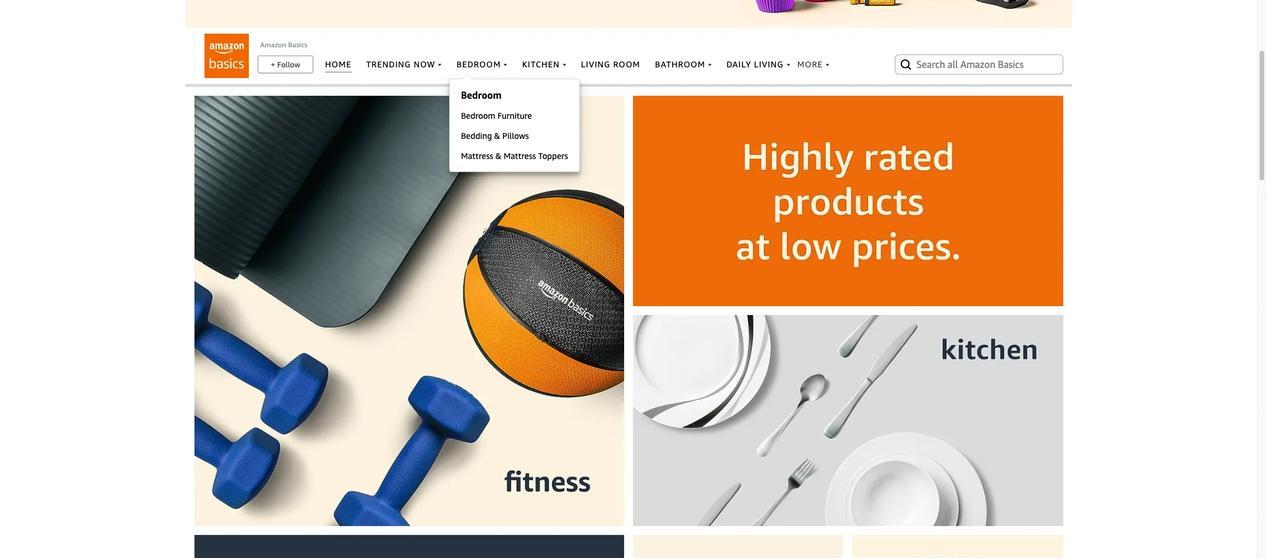 Task type: describe. For each thing, give the bounding box(es) containing it.
Search all Amazon Basics search field
[[917, 54, 1044, 75]]

+ follow button
[[258, 56, 313, 73]]

amazon
[[260, 40, 286, 49]]

follow
[[277, 60, 300, 69]]



Task type: locate. For each thing, give the bounding box(es) containing it.
basics
[[288, 40, 308, 49]]

amazon basics logo image
[[205, 34, 249, 78]]

+ follow
[[271, 60, 300, 69]]

amazon basics link
[[260, 40, 308, 49]]

amazon basics
[[260, 40, 308, 49]]

+
[[271, 60, 275, 69]]

search image
[[899, 57, 913, 72]]



Task type: vqa. For each thing, say whether or not it's contained in the screenshot.
'+'
yes



